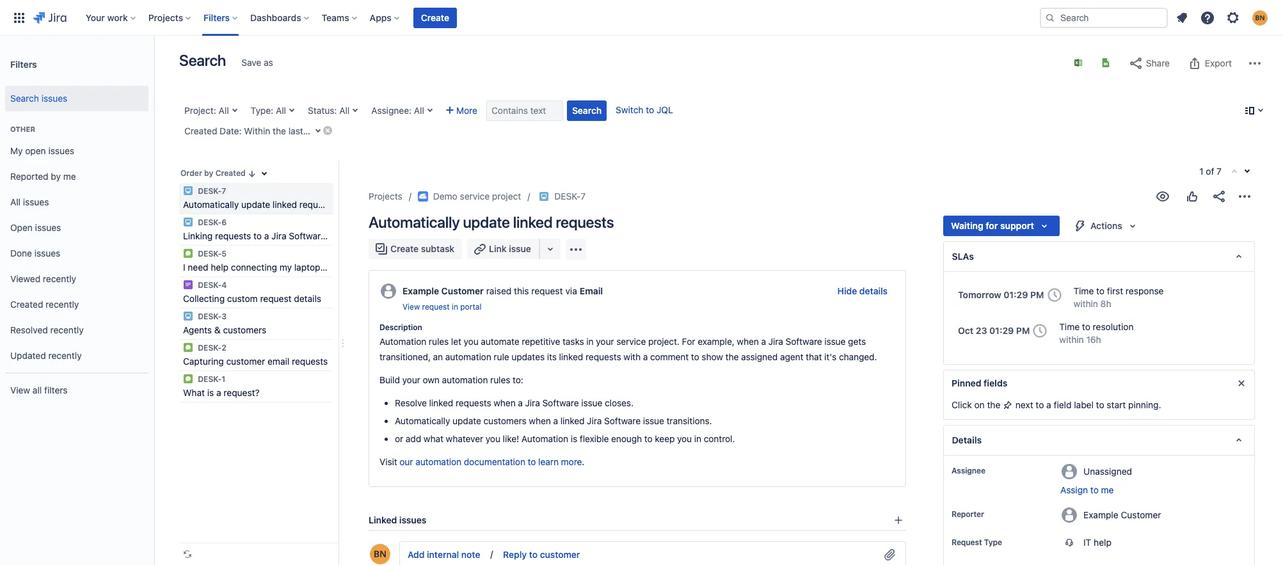 Task type: locate. For each thing, give the bounding box(es) containing it.
rules inside automation rules let you automate repetitive tasks in your service project. for example, when a jira software issue gets transitioned, an automation rule updates its linked requests with a comment to show the assigned agent that it's changed.
[[429, 336, 449, 347]]

4 right last
[[306, 125, 311, 136]]

projects right work
[[148, 12, 183, 23]]

search for search issues
[[10, 93, 39, 103]]

1 horizontal spatial me
[[1101, 484, 1114, 495]]

build
[[380, 374, 400, 385]]

visit
[[380, 456, 397, 467]]

linked inside automation rules let you automate repetitive tasks in your service project. for example, when a jira software issue gets transitioned, an automation rule updates its linked requests with a comment to show the assigned agent that it's changed.
[[559, 351, 583, 362]]

2 horizontal spatial search
[[572, 105, 602, 116]]

a right with
[[643, 351, 648, 362]]

my open issues
[[10, 145, 74, 156]]

1 horizontal spatial 3
[[371, 262, 376, 273]]

desk-7
[[196, 186, 226, 196], [554, 191, 586, 202]]

0 vertical spatial pm
[[1030, 289, 1044, 300]]

1 horizontal spatial your
[[596, 336, 614, 347]]

1 vertical spatial 4
[[222, 280, 227, 290]]

within
[[1074, 298, 1098, 309], [1059, 334, 1084, 345]]

example up it help
[[1084, 509, 1118, 520]]

example customer
[[1084, 509, 1161, 520]]

service request image up what on the bottom left of the page
[[183, 374, 193, 384]]

recently for viewed recently
[[43, 273, 76, 284]]

to:
[[513, 374, 523, 385]]

on
[[974, 399, 985, 410]]

automatically up add
[[395, 415, 450, 426]]

rule
[[494, 351, 509, 362]]

desk- up the collecting on the left bottom of the page
[[198, 280, 222, 290]]

0 horizontal spatial automation
[[380, 336, 426, 347]]

assignee
[[952, 466, 986, 476]]

1 horizontal spatial customers
[[483, 415, 527, 426]]

desk- up 'capturing' on the left of the page
[[198, 343, 222, 353]]

it help image up "agents"
[[183, 311, 193, 321]]

1 vertical spatial customers
[[483, 415, 527, 426]]

1 vertical spatial view
[[10, 384, 30, 395]]

it help image for automatically update linked requests
[[183, 186, 193, 196]]

create subtask
[[390, 243, 454, 254]]

control.
[[704, 433, 735, 444]]

issue type: it help image
[[374, 560, 384, 565]]

pm right 23
[[1016, 325, 1030, 336]]

desk- up linking at left top
[[198, 218, 222, 227]]

0 vertical spatial projects
[[148, 12, 183, 23]]

1 vertical spatial customer
[[1121, 509, 1161, 520]]

2 vertical spatial automatically
[[395, 415, 450, 426]]

1
[[1199, 166, 1204, 177], [222, 374, 225, 384]]

it help image down order on the top of page
[[183, 186, 193, 196]]

service up with
[[616, 336, 646, 347]]

my
[[10, 145, 23, 156]]

1 vertical spatial customer
[[540, 549, 580, 560]]

jira inside automation rules let you automate repetitive tasks in your service project. for example, when a jira software issue gets transitioned, an automation rule updates its linked requests with a comment to show the assigned agent that it's changed.
[[768, 336, 783, 347]]

dashboards
[[250, 12, 301, 23]]

linked down tasks
[[559, 351, 583, 362]]

issues
[[41, 93, 67, 103], [48, 145, 74, 156], [23, 196, 49, 207], [35, 222, 61, 233], [34, 247, 60, 258], [399, 515, 426, 525]]

assign to me button
[[1060, 484, 1242, 497]]

switch to jql link
[[616, 104, 673, 115]]

2 vertical spatial search
[[572, 105, 602, 116]]

switch to jql
[[616, 104, 673, 115]]

when
[[737, 336, 759, 347], [494, 397, 516, 408], [529, 415, 551, 426]]

0 vertical spatial is
[[207, 387, 214, 398]]

help
[[211, 262, 229, 273], [1094, 537, 1112, 548]]

0 horizontal spatial service
[[460, 191, 490, 202]]

within left the 16h
[[1059, 334, 1084, 345]]

0 horizontal spatial desk-7
[[196, 186, 226, 196]]

1 horizontal spatial 2
[[345, 125, 350, 136]]

service request image for i
[[183, 248, 193, 259]]

service request image
[[183, 248, 193, 259], [183, 374, 193, 384]]

me inside button
[[1101, 484, 1114, 495]]

create inside create subtask button
[[390, 243, 419, 254]]

status:
[[308, 105, 337, 116]]

let
[[451, 336, 461, 347]]

reply to customer button
[[495, 545, 588, 565]]

7
[[1217, 166, 1222, 177], [222, 186, 226, 196], [581, 191, 586, 202]]

teams button
[[318, 7, 362, 28]]

all
[[33, 384, 42, 395]]

done issues link
[[5, 241, 148, 266]]

banner containing your work
[[0, 0, 1283, 36]]

help down 5
[[211, 262, 229, 273]]

all for type: all
[[276, 105, 286, 116]]

1 vertical spatial help
[[1094, 537, 1112, 548]]

1 vertical spatial automatically update linked requests
[[369, 213, 614, 231]]

whatever
[[446, 433, 483, 444]]

created left small icon
[[215, 168, 246, 178]]

01:29 right the tomorrow
[[1004, 289, 1028, 300]]

1 vertical spatial example
[[1084, 509, 1118, 520]]

work
[[107, 12, 128, 23]]

days
[[352, 125, 372, 136]]

time
[[1074, 285, 1094, 296], [1059, 321, 1080, 332]]

projects left demo service project image
[[369, 191, 402, 202]]

0 horizontal spatial 2
[[222, 343, 226, 353]]

banner
[[0, 0, 1283, 36]]

2 vertical spatial automation
[[415, 456, 461, 467]]

0 vertical spatial automatically
[[183, 199, 239, 210]]

time inside time to first response within 8h
[[1074, 285, 1094, 296]]

in down the transitions.
[[694, 433, 701, 444]]

issue right link
[[509, 243, 531, 254]]

sidebar navigation image
[[140, 51, 168, 77]]

0 vertical spatial 1
[[1199, 166, 1204, 177]]

1 vertical spatial is
[[571, 433, 577, 444]]

created down project:
[[184, 125, 217, 136]]

desk- for linking requests to a jira software issue
[[198, 218, 222, 227]]

0 vertical spatial create
[[421, 12, 449, 23]]

tomorrow
[[958, 289, 1001, 300]]

all up open
[[10, 196, 21, 207]]

projects for projects popup button on the top left of page
[[148, 12, 183, 23]]

recently up created recently on the bottom
[[43, 273, 76, 284]]

automation right own
[[442, 374, 488, 385]]

1 horizontal spatial 4
[[306, 125, 311, 136]]

within inside time to first response within 8h
[[1074, 298, 1098, 309]]

customer up portal
[[441, 285, 484, 296]]

when up assigned
[[737, 336, 759, 347]]

linking
[[183, 230, 213, 241]]

automatically update linked requests down small icon
[[183, 199, 335, 210]]

by for reported
[[51, 171, 61, 181]]

request left portal
[[422, 302, 450, 312]]

create right apps dropdown button at the left top of page
[[421, 12, 449, 23]]

1 vertical spatial service
[[616, 336, 646, 347]]

0 horizontal spatial customers
[[223, 324, 266, 335]]

0 vertical spatial view
[[403, 302, 420, 312]]

linked down own
[[429, 397, 453, 408]]

automatically update linked requests up link
[[369, 213, 614, 231]]

your inside automation rules let you automate repetitive tasks in your service project. for example, when a jira software issue gets transitioned, an automation rule updates its linked requests with a comment to show the assigned agent that it's changed.
[[596, 336, 614, 347]]

it help image
[[183, 186, 193, 196], [539, 191, 549, 202], [183, 311, 193, 321]]

you left the 'like!'
[[486, 433, 500, 444]]

0 horizontal spatial 1
[[222, 374, 225, 384]]

2 horizontal spatial in
[[694, 433, 701, 444]]

issues for done issues
[[34, 247, 60, 258]]

0 vertical spatial me
[[63, 171, 76, 181]]

Search issues using keywords text field
[[486, 100, 563, 121]]

0 vertical spatial customer
[[226, 356, 265, 367]]

1 horizontal spatial by
[[204, 168, 213, 178]]

is
[[207, 387, 214, 398], [571, 433, 577, 444]]

1 horizontal spatial view
[[403, 302, 420, 312]]

create up 'printer'
[[390, 243, 419, 254]]

date:
[[220, 125, 242, 136]]

primary element
[[8, 0, 1040, 36]]

service request image up i
[[183, 248, 193, 259]]

update down the demo service project
[[463, 213, 510, 231]]

all inside other group
[[10, 196, 21, 207]]

automation inside automation rules let you automate repetitive tasks in your service project. for example, when a jira software issue gets transitioned, an automation rule updates its linked requests with a comment to show the assigned agent that it's changed.
[[380, 336, 426, 347]]

0 vertical spatial clockicon image
[[1044, 285, 1065, 305]]

service
[[460, 191, 490, 202], [616, 336, 646, 347]]

1 horizontal spatial service
[[616, 336, 646, 347]]

issue inside button
[[509, 243, 531, 254]]

desk-
[[198, 186, 222, 196], [554, 191, 581, 202], [198, 218, 222, 227], [198, 249, 222, 259], [198, 280, 222, 290], [198, 312, 222, 321], [198, 343, 222, 353], [198, 374, 222, 384]]

desk- for agents & customers
[[198, 312, 222, 321]]

linking requests to a jira software issue
[[183, 230, 350, 241]]

issues for open issues
[[35, 222, 61, 233]]

to inside the time to resolution within 16h
[[1082, 321, 1090, 332]]

0 horizontal spatial your
[[402, 374, 420, 385]]

link an issue image
[[893, 515, 904, 525]]

0 horizontal spatial filters
[[10, 59, 37, 69]]

updates
[[512, 351, 545, 362]]

1 horizontal spatial desk-7
[[554, 191, 586, 202]]

time up "within 16h" button
[[1059, 321, 1080, 332]]

viewed
[[10, 273, 40, 284]]

projects for projects link
[[369, 191, 402, 202]]

1 vertical spatial 1
[[222, 374, 225, 384]]

0 horizontal spatial help
[[211, 262, 229, 273]]

details
[[859, 285, 888, 296], [294, 293, 321, 304]]

reported
[[10, 171, 48, 181]]

hide details
[[838, 285, 888, 296]]

1 vertical spatial filters
[[10, 59, 37, 69]]

0 vertical spatial created
[[184, 125, 217, 136]]

2
[[345, 125, 350, 136], [222, 343, 226, 353]]

1 vertical spatial update
[[463, 213, 510, 231]]

time inside the time to resolution within 16h
[[1059, 321, 1080, 332]]

0 horizontal spatial in
[[452, 302, 458, 312]]

issues inside group
[[41, 93, 67, 103]]

clockicon image
[[1044, 285, 1065, 305], [1030, 321, 1050, 341]]

rules up an on the bottom left of the page
[[429, 336, 449, 347]]

clockicon image left "within 16h" button
[[1030, 321, 1050, 341]]

view left all
[[10, 384, 30, 395]]

desk-2
[[196, 343, 226, 353]]

assigned
[[741, 351, 778, 362]]

internal
[[427, 549, 459, 560]]

search issues group
[[5, 82, 148, 115]]

or add what whatever you like! automation is flexible enough to keep you in control.
[[395, 433, 737, 444]]

1 horizontal spatial 7
[[581, 191, 586, 202]]

0 horizontal spatial view
[[10, 384, 30, 395]]

to right laptop
[[323, 262, 331, 273]]

update up whatever
[[452, 415, 481, 426]]

custom
[[227, 293, 258, 304]]

issue up it's
[[825, 336, 846, 347]]

to down for
[[691, 351, 699, 362]]

when down resolve linked requests when a jira software issue closes.
[[529, 415, 551, 426]]

software inside automation rules let you automate repetitive tasks in your service project. for example, when a jira software issue gets transitioned, an automation rule updates its linked requests with a comment to show the assigned agent that it's changed.
[[786, 336, 822, 347]]

0 vertical spatial service request image
[[183, 248, 193, 259]]

recently down created recently link
[[50, 324, 84, 335]]

automation down let
[[445, 351, 491, 362]]

7 up add app icon
[[581, 191, 586, 202]]

note
[[461, 549, 480, 560]]

request left via
[[531, 285, 563, 296]]

1 horizontal spatial 1
[[1199, 166, 1204, 177]]

me inside other group
[[63, 171, 76, 181]]

issue up level
[[328, 230, 350, 241]]

search for search button
[[572, 105, 602, 116]]

resolve linked requests when a jira software issue closes.
[[395, 397, 634, 408]]

to left start
[[1096, 399, 1104, 410]]

time for time to resolution within 16h
[[1059, 321, 1080, 332]]

2 service request image from the top
[[183, 374, 193, 384]]

help image
[[1200, 10, 1215, 25]]

.
[[582, 456, 585, 467]]

issue inside automation rules let you automate repetitive tasks in your service project. for example, when a jira software issue gets transitioned, an automation rule updates its linked requests with a comment to show the assigned agent that it's changed.
[[825, 336, 846, 347]]

more button
[[441, 100, 483, 121]]

0 vertical spatial automation
[[380, 336, 426, 347]]

0 horizontal spatial details
[[294, 293, 321, 304]]

1 left the of
[[1199, 166, 1204, 177]]

within
[[244, 125, 270, 136]]

search inside group
[[10, 93, 39, 103]]

jira image
[[33, 10, 66, 25], [33, 10, 66, 25]]

0 horizontal spatial you
[[464, 336, 479, 347]]

email
[[268, 356, 289, 367]]

support
[[1000, 220, 1034, 231]]

desk- for automatically update linked requests
[[198, 186, 222, 196]]

projects link
[[369, 189, 402, 204]]

desk- for i need help connecting my laptop to the level 3 printer
[[198, 249, 222, 259]]

0 horizontal spatial rules
[[429, 336, 449, 347]]

by right order on the top of page
[[204, 168, 213, 178]]

agents
[[183, 324, 212, 335]]

software up that
[[786, 336, 822, 347]]

filters right projects popup button on the top left of page
[[204, 12, 230, 23]]

with
[[624, 351, 641, 362]]

requests down 6
[[215, 230, 251, 241]]

your
[[596, 336, 614, 347], [402, 374, 420, 385]]

1 vertical spatial pm
[[1016, 325, 1030, 336]]

status: all
[[308, 105, 350, 116]]

3 right level
[[371, 262, 376, 273]]

our
[[400, 456, 413, 467]]

response
[[1126, 285, 1164, 296]]

you down the transitions.
[[677, 433, 692, 444]]

service request with approvals image
[[183, 280, 193, 290]]

the inside automation rules let you automate repetitive tasks in your service project. for example, when a jira software issue gets transitioned, an automation rule updates its linked requests with a comment to show the assigned agent that it's changed.
[[726, 351, 739, 362]]

desk- for capturing customer email requests
[[198, 343, 222, 353]]

within left 8h
[[1074, 298, 1098, 309]]

automation down automatically update customers when a linked jira software issue transitions.
[[521, 433, 568, 444]]

requests down copy link to issue icon at the top of page
[[556, 213, 614, 231]]

it's
[[824, 351, 837, 362]]

1 horizontal spatial customer
[[540, 549, 580, 560]]

0 vertical spatial time
[[1074, 285, 1094, 296]]

all up date:
[[219, 105, 229, 116]]

issues up viewed recently
[[34, 247, 60, 258]]

0 horizontal spatial is
[[207, 387, 214, 398]]

0 vertical spatial update
[[241, 199, 270, 210]]

1 horizontal spatial search
[[179, 51, 226, 69]]

projects inside popup button
[[148, 12, 183, 23]]

to up 8h
[[1096, 285, 1105, 296]]

desk- for what is a request?
[[198, 374, 222, 384]]

customer inside reply to customer button
[[540, 549, 580, 560]]

when down to:
[[494, 397, 516, 408]]

issue
[[328, 230, 350, 241], [509, 243, 531, 254], [825, 336, 846, 347], [581, 397, 602, 408], [643, 415, 664, 426]]

2 down agents & customers
[[222, 343, 226, 353]]

1 vertical spatial service request image
[[183, 374, 193, 384]]

transitioned,
[[380, 351, 431, 362]]

1 horizontal spatial projects
[[369, 191, 402, 202]]

link
[[489, 243, 507, 254]]

requests left with
[[586, 351, 621, 362]]

1 vertical spatial create
[[390, 243, 419, 254]]

1 horizontal spatial you
[[486, 433, 500, 444]]

1 vertical spatial when
[[494, 397, 516, 408]]

learn
[[538, 456, 559, 467]]

desk- down order by created
[[198, 186, 222, 196]]

to inside automation rules let you automate repetitive tasks in your service project. for example, when a jira software issue gets transitioned, an automation rule updates its linked requests with a comment to show the assigned agent that it's changed.
[[691, 351, 699, 362]]

1 service request image from the top
[[183, 248, 193, 259]]

0 vertical spatial your
[[596, 336, 614, 347]]

1 horizontal spatial automatically update linked requests
[[369, 213, 614, 231]]

your work
[[86, 12, 128, 23]]

assign
[[1060, 484, 1088, 495]]

1 horizontal spatial is
[[571, 433, 577, 444]]

update down small icon
[[241, 199, 270, 210]]

copy link to issue image
[[583, 191, 593, 201]]

by right reported
[[51, 171, 61, 181]]

1 horizontal spatial create
[[421, 12, 449, 23]]

2 left 'days'
[[345, 125, 350, 136]]

need
[[188, 262, 208, 273]]

recently down viewed recently link
[[46, 299, 79, 309]]

reply to customer
[[503, 549, 580, 560]]

all right assignee: on the left of the page
[[414, 105, 424, 116]]

search button
[[567, 100, 607, 121]]

search inside button
[[572, 105, 602, 116]]

field
[[1054, 399, 1072, 410]]

all for assignee: all
[[414, 105, 424, 116]]

1 horizontal spatial rules
[[490, 374, 510, 385]]

in left portal
[[452, 302, 458, 312]]

clockicon image for oct 23 01:29 pm
[[1030, 321, 1050, 341]]

recently down resolved recently link
[[48, 350, 82, 361]]

1 horizontal spatial when
[[529, 415, 551, 426]]

/
[[488, 549, 495, 559]]

printer
[[378, 262, 406, 273]]

created inside other group
[[10, 299, 43, 309]]

me down unassigned
[[1101, 484, 1114, 495]]

requests
[[299, 199, 335, 210], [556, 213, 614, 231], [215, 230, 251, 241], [586, 351, 621, 362], [292, 356, 328, 367], [456, 397, 491, 408]]

your profile and settings image
[[1252, 10, 1268, 25]]

all right status:
[[339, 105, 350, 116]]

in
[[452, 302, 458, 312], [586, 336, 594, 347], [694, 433, 701, 444]]

your left own
[[402, 374, 420, 385]]

within inside the time to resolution within 16h
[[1059, 334, 1084, 345]]

you
[[464, 336, 479, 347], [486, 433, 500, 444], [677, 433, 692, 444]]

rules
[[429, 336, 449, 347], [490, 374, 510, 385]]

1 vertical spatial in
[[586, 336, 594, 347]]

link web pages and more image
[[543, 241, 558, 257]]

issues for all issues
[[23, 196, 49, 207]]

i
[[183, 262, 185, 273]]

settings image
[[1226, 10, 1241, 25]]

create inside create button
[[421, 12, 449, 23]]

desk- up need on the top
[[198, 249, 222, 259]]

1 horizontal spatial example
[[1084, 509, 1118, 520]]

a up or add what whatever you like! automation is flexible enough to keep you in control.
[[553, 415, 558, 426]]

automation down the description
[[380, 336, 426, 347]]

you right let
[[464, 336, 479, 347]]

all issues link
[[5, 189, 148, 215]]

desk- up '&'
[[198, 312, 222, 321]]

0 horizontal spatial search
[[10, 93, 39, 103]]

to up "within 16h" button
[[1082, 321, 1090, 332]]

0 vertical spatial when
[[737, 336, 759, 347]]

0 horizontal spatial customer
[[441, 285, 484, 296]]

keep
[[655, 433, 675, 444]]

1 horizontal spatial customer
[[1121, 509, 1161, 520]]

by for order
[[204, 168, 213, 178]]

issue up the keep
[[643, 415, 664, 426]]

watch options: you are not watching this issue, 0 people watching image
[[1155, 189, 1171, 204]]

0 vertical spatial within
[[1074, 298, 1098, 309]]

01:29
[[1004, 289, 1028, 300], [989, 325, 1014, 336]]

resolve
[[395, 397, 427, 408]]

1 vertical spatial me
[[1101, 484, 1114, 495]]

filters up search issues
[[10, 59, 37, 69]]

vote options: no one has voted for this issue yet. image
[[1185, 189, 1200, 204]]

you inside automation rules let you automate repetitive tasks in your service project. for example, when a jira software issue gets transitioned, an automation rule updates its linked requests with a comment to show the assigned agent that it's changed.
[[464, 336, 479, 347]]

1 vertical spatial search
[[10, 93, 39, 103]]

help right it
[[1094, 537, 1112, 548]]

1 horizontal spatial automation
[[521, 433, 568, 444]]

by inside other group
[[51, 171, 61, 181]]

to right assign
[[1090, 484, 1099, 495]]



Task type: vqa. For each thing, say whether or not it's contained in the screenshot.
Capturing customer email requests at left
yes



Task type: describe. For each thing, give the bounding box(es) containing it.
issue left closes.
[[581, 397, 602, 408]]

save
[[241, 57, 261, 68]]

collecting
[[183, 293, 225, 304]]

add app image
[[568, 242, 583, 257]]

issues for linked issues
[[399, 515, 426, 525]]

0 vertical spatial service
[[460, 191, 490, 202]]

customers for update
[[483, 415, 527, 426]]

jira up my
[[271, 230, 286, 241]]

time to resolution within 16h
[[1059, 321, 1134, 345]]

it help image left desk-7 link
[[539, 191, 549, 202]]

description
[[380, 323, 422, 332]]

0 horizontal spatial pm
[[1016, 325, 1030, 336]]

1 vertical spatial your
[[402, 374, 420, 385]]

assignee pin to top. only you can see pinned fields. image
[[988, 466, 998, 476]]

show
[[702, 351, 723, 362]]

created recently link
[[5, 292, 148, 317]]

hide details button
[[830, 281, 895, 301]]

all for project: all
[[219, 105, 229, 116]]

0 horizontal spatial customer
[[226, 356, 265, 367]]

software up laptop
[[289, 230, 326, 241]]

assign to me
[[1060, 484, 1114, 495]]

details element
[[943, 425, 1255, 456]]

2 horizontal spatial request
[[531, 285, 563, 296]]

capturing customer email requests
[[183, 356, 328, 367]]

share image
[[1211, 189, 1227, 204]]

what
[[183, 387, 205, 398]]

16h
[[1086, 334, 1101, 345]]

to left the keep
[[644, 433, 653, 444]]

desk- left copy link to issue icon at the top of page
[[554, 191, 581, 202]]

request?
[[224, 387, 260, 398]]

our automation documentation to learn more link
[[400, 456, 582, 467]]

collecting custom request details
[[183, 293, 321, 304]]

tomorrow 01:29 pm
[[958, 289, 1044, 300]]

to right reply at the left bottom of the page
[[529, 549, 538, 560]]

laptop
[[294, 262, 320, 273]]

linked up linking requests to a jira software issue
[[273, 199, 297, 210]]

filters button
[[200, 7, 243, 28]]

requests inside automation rules let you automate repetitive tasks in your service project. for example, when a jira software issue gets transitioned, an automation rule updates its linked requests with a comment to show the assigned agent that it's changed.
[[586, 351, 621, 362]]

issues for search issues
[[41, 93, 67, 103]]

viewed recently link
[[5, 266, 148, 292]]

example customer raised this request via email
[[403, 285, 603, 296]]

0 horizontal spatial 4
[[222, 280, 227, 290]]

0 vertical spatial 4
[[306, 125, 311, 136]]

documentation
[[464, 456, 525, 467]]

1 vertical spatial automation
[[442, 374, 488, 385]]

when inside automation rules let you automate repetitive tasks in your service project. for example, when a jira software issue gets transitioned, an automation rule updates its linked requests with a comment to show the assigned agent that it's changed.
[[737, 336, 759, 347]]

not available - this is the first issue image
[[1229, 167, 1240, 177]]

when for resolve linked requests when a jira software issue closes.
[[494, 397, 516, 408]]

issues right "open"
[[48, 145, 74, 156]]

linked up or add what whatever you like! automation is flexible enough to keep you in control.
[[560, 415, 585, 426]]

when for automatically update customers when a linked jira software issue transitions.
[[529, 415, 551, 426]]

that
[[806, 351, 822, 362]]

add
[[406, 433, 421, 444]]

apps
[[370, 12, 392, 23]]

create for create
[[421, 12, 449, 23]]

other
[[10, 125, 35, 133]]

apps button
[[366, 7, 404, 28]]

pinning.
[[1128, 399, 1161, 410]]

customers for &
[[223, 324, 266, 335]]

to left learn
[[528, 456, 536, 467]]

remove criteria image
[[323, 125, 333, 136]]

demo service project link
[[418, 189, 521, 204]]

actions image
[[1237, 189, 1252, 204]]

automate
[[481, 336, 519, 347]]

automation inside automation rules let you automate repetitive tasks in your service project. for example, when a jira software issue gets transitioned, an automation rule updates its linked requests with a comment to show the assigned agent that it's changed.
[[445, 351, 491, 362]]

it help image for agents & customers
[[183, 311, 193, 321]]

order
[[180, 168, 202, 178]]

recently for resolved recently
[[50, 324, 84, 335]]

service request image
[[183, 342, 193, 353]]

done
[[10, 247, 32, 258]]

order by created
[[180, 168, 246, 178]]

own
[[423, 374, 440, 385]]

relates
[[369, 533, 395, 543]]

example for example customer
[[1084, 509, 1118, 520]]

agent
[[780, 351, 803, 362]]

recently for updated recently
[[48, 350, 82, 361]]

1 vertical spatial rules
[[490, 374, 510, 385]]

time for time to first response within 8h
[[1074, 285, 1094, 296]]

next issue 'desk-6' ( type 'j' ) image
[[1242, 166, 1252, 177]]

a up the connecting
[[264, 230, 269, 241]]

1 vertical spatial 2
[[222, 343, 226, 353]]

jql
[[657, 104, 673, 115]]

1 of 7
[[1199, 166, 1222, 177]]

the left level
[[333, 262, 347, 273]]

linked up link web pages and more image
[[513, 213, 553, 231]]

view request in portal
[[403, 302, 482, 312]]

requests up linking requests to a jira software issue
[[299, 199, 335, 210]]

0 vertical spatial 2
[[345, 125, 350, 136]]

filters inside popup button
[[204, 12, 230, 23]]

all issues
[[10, 196, 49, 207]]

to inside time to first response within 8h
[[1096, 285, 1105, 296]]

1 vertical spatial 01:29
[[989, 325, 1014, 336]]

other group
[[5, 111, 148, 372]]

customer for example customer
[[1121, 509, 1161, 520]]

Search field
[[1040, 7, 1168, 28]]

0 horizontal spatial request
[[260, 293, 292, 304]]

create for create subtask
[[390, 243, 419, 254]]

actions
[[1090, 220, 1122, 231]]

desk- for collecting custom request details
[[198, 280, 222, 290]]

demo service project image
[[418, 191, 428, 202]]

or
[[395, 433, 403, 444]]

teams
[[322, 12, 349, 23]]

for
[[986, 220, 998, 231]]

last
[[288, 125, 303, 136]]

service inside automation rules let you automate repetitive tasks in your service project. for example, when a jira software issue gets transitioned, an automation rule updates its linked requests with a comment to show the assigned agent that it's changed.
[[616, 336, 646, 347]]

1 vertical spatial automatically
[[369, 213, 460, 231]]

my
[[280, 262, 292, 273]]

resolved recently link
[[5, 317, 148, 343]]

requests down build your own automation rules to: at the left bottom of page
[[456, 397, 491, 408]]

a down to:
[[518, 397, 523, 408]]

done issues
[[10, 247, 60, 258]]

1 horizontal spatial pm
[[1030, 289, 1044, 300]]

profile image of ben nelson image
[[370, 544, 390, 564]]

add attachment image
[[883, 547, 898, 563]]

view for view all filters
[[10, 384, 30, 395]]

example for example customer raised this request via email
[[403, 285, 439, 296]]

resolved
[[10, 324, 48, 335]]

2 vertical spatial update
[[452, 415, 481, 426]]

appswitcher icon image
[[12, 10, 27, 25]]

view for view request in portal
[[403, 302, 420, 312]]

hide message image
[[1234, 376, 1249, 391]]

oct 23 01:29 pm
[[958, 325, 1030, 336]]

small image
[[247, 169, 257, 179]]

1 horizontal spatial help
[[1094, 537, 1112, 548]]

assignee:
[[371, 105, 412, 116]]

created for created date: within the last 4 weeks, 2 days
[[184, 125, 217, 136]]

a up assigned
[[761, 336, 766, 347]]

desk-6
[[196, 218, 227, 227]]

search image
[[1045, 12, 1055, 23]]

0 horizontal spatial automatically update linked requests
[[183, 199, 335, 210]]

desk-7 link
[[554, 189, 586, 204]]

2 horizontal spatial 7
[[1217, 166, 1222, 177]]

it help image
[[183, 217, 193, 227]]

jira up automatically update customers when a linked jira software issue transitions.
[[525, 397, 540, 408]]

created for created recently
[[10, 299, 43, 309]]

export button
[[1181, 53, 1238, 74]]

oct
[[958, 325, 974, 336]]

link issue button
[[467, 239, 540, 259]]

service request image for what
[[183, 374, 193, 384]]

request
[[952, 538, 982, 547]]

it
[[1084, 537, 1091, 548]]

a down desk-1
[[216, 387, 221, 398]]

open in microsoft excel image
[[1073, 58, 1083, 68]]

slas element
[[943, 241, 1255, 272]]

clockicon image for tomorrow 01:29 pm
[[1044, 285, 1065, 305]]

recently for created recently
[[46, 299, 79, 309]]

requests right email
[[292, 356, 328, 367]]

gets
[[848, 336, 866, 347]]

customer for example customer raised this request via email
[[441, 285, 484, 296]]

reported by me link
[[5, 164, 148, 189]]

for
[[682, 336, 695, 347]]

to left jql
[[646, 104, 654, 115]]

all for status: all
[[339, 105, 350, 116]]

1 horizontal spatial request
[[422, 302, 450, 312]]

closes.
[[605, 397, 634, 408]]

the right on
[[987, 399, 1001, 410]]

comment
[[650, 351, 689, 362]]

view all filters link
[[5, 378, 148, 403]]

1 vertical spatial created
[[215, 168, 246, 178]]

notifications image
[[1174, 10, 1190, 25]]

the left last
[[273, 125, 286, 136]]

like!
[[503, 433, 519, 444]]

type
[[984, 538, 1002, 547]]

search issues link
[[5, 86, 148, 111]]

1 vertical spatial 3
[[222, 312, 227, 321]]

filters
[[44, 384, 68, 395]]

visit our automation documentation to learn more .
[[380, 456, 585, 467]]

software up automatically update customers when a linked jira software issue transitions.
[[542, 397, 579, 408]]

0 horizontal spatial 7
[[222, 186, 226, 196]]

&
[[214, 324, 221, 335]]

weeks,
[[314, 125, 342, 136]]

actions button
[[1065, 216, 1148, 236]]

in inside automation rules let you automate repetitive tasks in your service project. for example, when a jira software issue gets transitioned, an automation rule updates its linked requests with a comment to show the assigned agent that it's changed.
[[586, 336, 594, 347]]

project.
[[648, 336, 680, 347]]

open
[[10, 222, 33, 233]]

details
[[952, 435, 981, 445]]

me for assign to me
[[1101, 484, 1114, 495]]

agents & customers
[[183, 324, 266, 335]]

2 horizontal spatial you
[[677, 433, 692, 444]]

desk-4
[[196, 280, 227, 290]]

a left field
[[1046, 399, 1051, 410]]

demo service project
[[433, 191, 521, 202]]

desk-3
[[196, 312, 227, 321]]

viewed recently
[[10, 273, 76, 284]]

open in google sheets image
[[1101, 58, 1111, 68]]

to up the connecting
[[253, 230, 262, 241]]

0 vertical spatial 01:29
[[1004, 289, 1028, 300]]

build your own automation rules to:
[[380, 374, 523, 385]]

software down closes.
[[604, 415, 641, 426]]

details inside button
[[859, 285, 888, 296]]

to right next
[[1036, 399, 1044, 410]]

jira up flexible
[[587, 415, 602, 426]]

0 vertical spatial 3
[[371, 262, 376, 273]]

me for reported by me
[[63, 171, 76, 181]]

share
[[1146, 58, 1170, 68]]

to down linked issues
[[397, 533, 404, 543]]

within 16h button
[[1059, 333, 1101, 346]]

pinned
[[952, 378, 981, 389]]

connecting
[[231, 262, 277, 273]]

0 vertical spatial help
[[211, 262, 229, 273]]

0 vertical spatial in
[[452, 302, 458, 312]]



